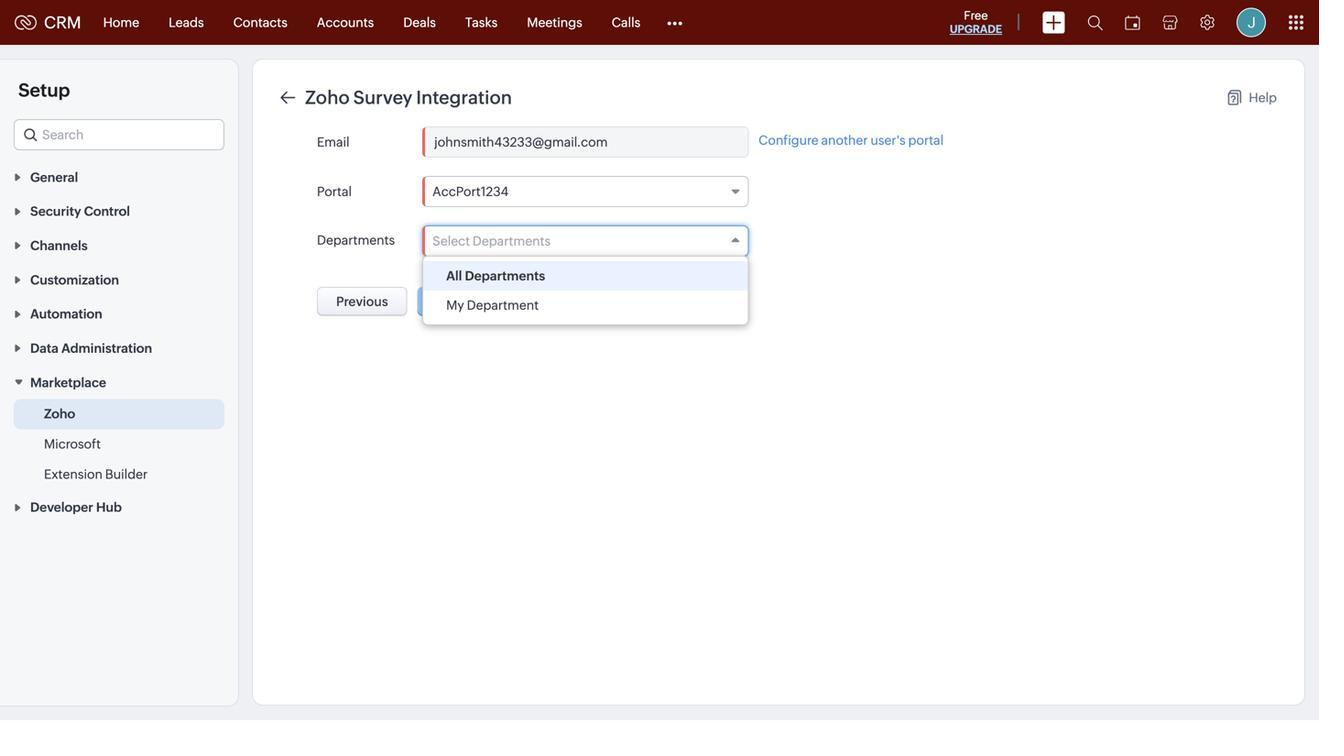 Task type: locate. For each thing, give the bounding box(es) containing it.
all departments option
[[424, 261, 748, 291]]

integration
[[416, 87, 512, 108]]

microsoft link
[[44, 435, 101, 453]]

zoho inside marketplace region
[[44, 406, 75, 421]]

departments inside the "select departments" field
[[473, 234, 551, 248]]

previous button
[[317, 287, 407, 316]]

calendar image
[[1125, 15, 1141, 30]]

0 vertical spatial zoho
[[305, 87, 350, 108]]

upgrade
[[950, 23, 1003, 35]]

departments inside 'all departments' option
[[465, 269, 545, 283]]

portal
[[317, 184, 352, 199]]

zoho for zoho
[[44, 406, 75, 421]]

help
[[1249, 90, 1278, 105]]

channels
[[30, 238, 88, 253]]

1 horizontal spatial zoho
[[305, 87, 350, 108]]

list box
[[424, 257, 748, 324]]

zoho
[[305, 87, 350, 108], [44, 406, 75, 421]]

portal
[[909, 133, 944, 148]]

microsoft
[[44, 437, 101, 451]]

data administration button
[[0, 331, 238, 365]]

accounts
[[317, 15, 374, 30]]

departments up all departments
[[473, 234, 551, 248]]

list box containing all departments
[[424, 257, 748, 324]]

all
[[446, 269, 462, 283]]

accport1234
[[433, 184, 509, 199]]

accounts link
[[302, 0, 389, 44]]

Search text field
[[15, 120, 224, 149]]

departments down portal
[[317, 233, 395, 247]]

user's
[[871, 133, 906, 148]]

departments up department
[[465, 269, 545, 283]]

meetings link
[[513, 0, 597, 44]]

create menu element
[[1032, 0, 1077, 44]]

Select Departments field
[[423, 225, 749, 257]]

1 vertical spatial zoho
[[44, 406, 75, 421]]

None field
[[14, 119, 225, 150]]

setup
[[18, 80, 70, 101]]

zoho for zoho survey integration
[[305, 87, 350, 108]]

configure
[[759, 133, 819, 148]]

leads
[[169, 15, 204, 30]]

data administration
[[30, 341, 152, 356]]

configure another user's portal
[[759, 133, 944, 148]]

my department option
[[424, 291, 748, 320]]

Other Modules field
[[656, 8, 695, 37]]

security control button
[[0, 194, 238, 228]]

0 horizontal spatial zoho
[[44, 406, 75, 421]]

marketplace region
[[0, 399, 238, 490]]

tasks
[[465, 15, 498, 30]]

zoho survey integration
[[305, 87, 512, 108]]

zoho up email
[[305, 87, 350, 108]]

contacts
[[233, 15, 288, 30]]

automation
[[30, 307, 102, 321]]

my department
[[446, 298, 539, 313]]

developer
[[30, 500, 93, 515]]

departments
[[317, 233, 395, 247], [473, 234, 551, 248], [465, 269, 545, 283]]

security control
[[30, 204, 130, 219]]

profile image
[[1237, 8, 1267, 37]]

my
[[446, 298, 464, 313]]

contacts link
[[219, 0, 302, 44]]

zoho down marketplace
[[44, 406, 75, 421]]

select departments
[[433, 234, 551, 248]]



Task type: vqa. For each thing, say whether or not it's contained in the screenshot.
Signals ELEMENT
no



Task type: describe. For each thing, give the bounding box(es) containing it.
leads link
[[154, 0, 219, 44]]

survey
[[353, 87, 413, 108]]

marketplace
[[30, 375, 106, 390]]

calls link
[[597, 0, 656, 44]]

search image
[[1088, 15, 1103, 30]]

control
[[84, 204, 130, 219]]

hub
[[96, 500, 122, 515]]

previous
[[336, 294, 388, 309]]

deals link
[[389, 0, 451, 44]]

administration
[[61, 341, 152, 356]]

home link
[[89, 0, 154, 44]]

builder
[[105, 467, 148, 481]]

tasks link
[[451, 0, 513, 44]]

select
[[433, 234, 470, 248]]

home
[[103, 15, 139, 30]]

department
[[467, 298, 539, 313]]

customization button
[[0, 262, 238, 296]]

crm
[[44, 13, 81, 32]]

developer hub
[[30, 500, 122, 515]]

create menu image
[[1043, 11, 1066, 33]]

automation button
[[0, 296, 238, 331]]

AccPort1234 field
[[423, 176, 749, 207]]

another
[[822, 133, 868, 148]]

developer hub button
[[0, 490, 238, 524]]

email
[[317, 135, 350, 149]]

channels button
[[0, 228, 238, 262]]

profile element
[[1226, 0, 1278, 44]]

calls
[[612, 15, 641, 30]]

security
[[30, 204, 81, 219]]

departments for all departments
[[465, 269, 545, 283]]

zoho link
[[44, 404, 75, 423]]

all departments
[[446, 269, 545, 283]]

search element
[[1077, 0, 1114, 45]]

Enter email address text field
[[424, 127, 748, 157]]

meetings
[[527, 15, 583, 30]]

free upgrade
[[950, 9, 1003, 35]]

departments for select departments
[[473, 234, 551, 248]]

data
[[30, 341, 59, 356]]

deals
[[404, 15, 436, 30]]

free
[[964, 9, 988, 22]]

general button
[[0, 159, 238, 194]]

marketplace button
[[0, 365, 238, 399]]

extension builder
[[44, 467, 148, 481]]

general
[[30, 170, 78, 185]]

crm link
[[15, 13, 81, 32]]

logo image
[[15, 15, 37, 30]]

extension
[[44, 467, 103, 481]]

customization
[[30, 273, 119, 287]]



